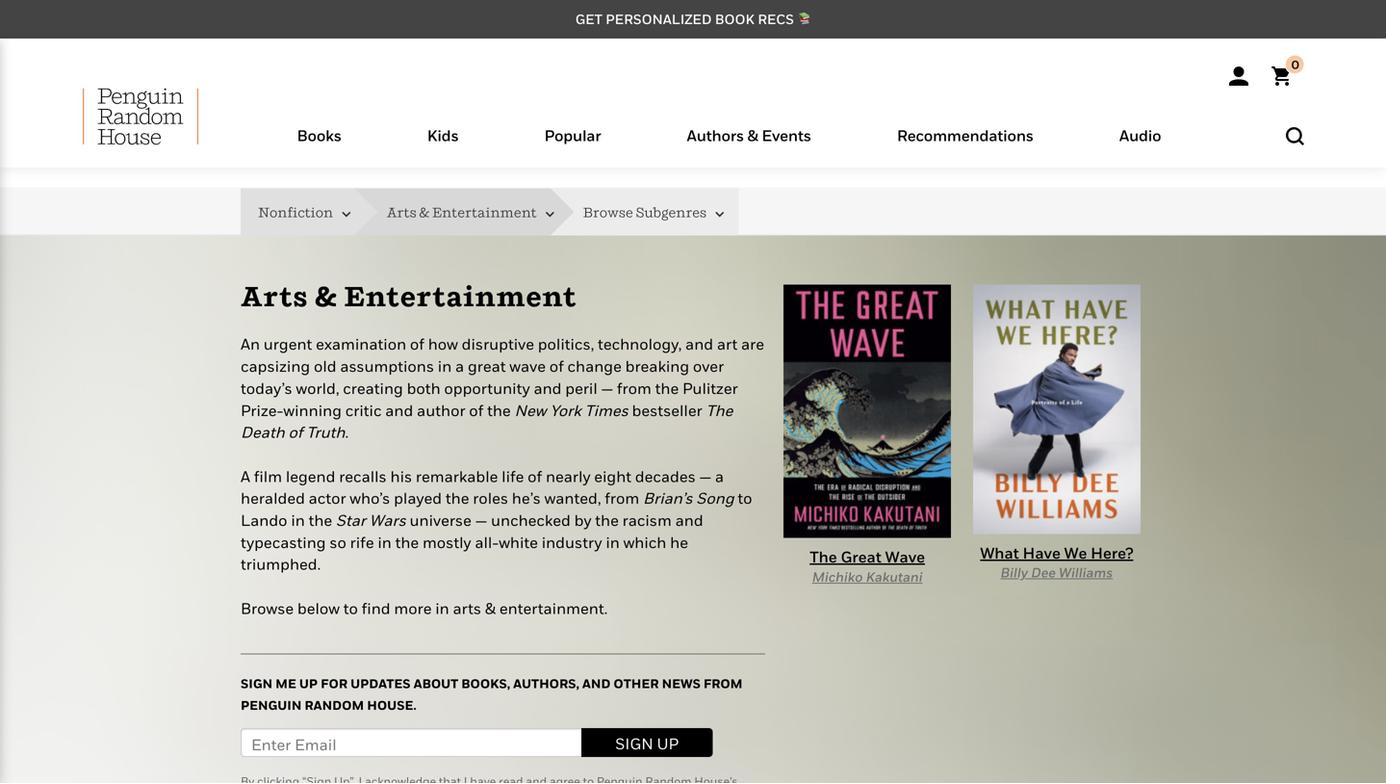 Task type: describe. For each thing, give the bounding box(es) containing it.
penguin random house image
[[83, 88, 198, 145]]

examination
[[316, 335, 407, 353]]

in inside to lando in the
[[291, 511, 305, 529]]

breaking
[[626, 357, 690, 375]]

shopping cart image
[[1272, 55, 1305, 86]]

and up new
[[534, 379, 562, 397]]

technology,
[[598, 335, 682, 353]]

find
[[362, 599, 391, 617]]

great
[[841, 548, 882, 566]]

recommendations link
[[898, 126, 1034, 168]]

michiko kakutani
[[813, 569, 923, 584]]

1 vertical spatial to
[[344, 599, 358, 617]]

prize-
[[241, 401, 284, 419]]

subgenres
[[636, 204, 707, 220]]

.
[[345, 423, 349, 441]]

and inside "sign me up for updates about books, authors, and other news from penguin random house."
[[583, 676, 611, 691]]

in inside the an urgent examination of how disruptive politics, technology, and art are capsizing old assumptions in a great wave of change breaking over today's world, creating both opportunity and peril — from the pulitzer prize-winning critic and author of the
[[438, 357, 452, 375]]

kids
[[427, 126, 459, 144]]

the great wave link
[[784, 285, 952, 566]]

1 vertical spatial arts & entertainment
[[241, 279, 577, 313]]

penguin
[[241, 698, 302, 713]]

here?
[[1091, 544, 1134, 562]]

decades
[[635, 467, 696, 485]]

news
[[662, 676, 701, 691]]

kakutani
[[867, 569, 923, 584]]

the for the great wave
[[810, 548, 838, 566]]

authors & events link
[[687, 126, 812, 168]]

authors
[[687, 126, 744, 144]]

angle down image for browse subgenres
[[710, 207, 725, 221]]

death
[[241, 423, 285, 441]]

an urgent examination of how disruptive politics, technology, and art are capsizing old assumptions in a great wave of change breaking over today's world, creating both opportunity and peril — from the pulitzer prize-winning critic and author of the
[[241, 335, 765, 419]]

angle down image for arts & entertainment
[[540, 207, 555, 221]]

eight
[[594, 467, 632, 485]]

of left how
[[410, 335, 425, 353]]

audio
[[1120, 126, 1162, 144]]

books link
[[297, 126, 342, 168]]

recommendations
[[898, 126, 1034, 144]]

roles
[[473, 489, 509, 507]]

audio button
[[1077, 121, 1205, 168]]

a inside the an urgent examination of how disruptive politics, technology, and art are capsizing old assumptions in a great wave of change breaking over today's world, creating both opportunity and peril — from the pulitzer prize-winning critic and author of the
[[456, 357, 464, 375]]

billy dee williams link
[[1001, 565, 1114, 580]]

me
[[276, 676, 296, 691]]

the inside to lando in the
[[309, 511, 332, 529]]

great
[[468, 357, 506, 375]]

opportunity
[[444, 379, 530, 397]]

nearly
[[546, 467, 591, 485]]

unchecked
[[491, 511, 571, 529]]

authors & events
[[687, 126, 812, 144]]

and down both
[[385, 401, 413, 419]]

entertainment inside field
[[432, 204, 537, 220]]

pulitzer
[[683, 379, 738, 397]]

over
[[693, 357, 724, 375]]

of inside 'a film legend recalls his remarkable life of nearly eight decades — a heralded actor who's played the roles he's wanted, from'
[[528, 467, 542, 485]]

recommendations button
[[855, 121, 1077, 168]]

entertainment.
[[500, 599, 608, 617]]

actor
[[309, 489, 346, 507]]

lando
[[241, 511, 288, 529]]

of inside the death of truth
[[289, 423, 303, 441]]

from inside 'a film legend recalls his remarkable life of nearly eight decades — a heralded actor who's played the roles he's wanted, from'
[[605, 489, 640, 507]]

up inside button
[[657, 734, 679, 753]]

the great wave
[[810, 548, 926, 566]]

kids link
[[427, 126, 459, 168]]

all-
[[475, 533, 499, 551]]

of down opportunity
[[469, 401, 484, 419]]

the right by
[[595, 511, 619, 529]]

politics,
[[538, 335, 595, 353]]

events
[[762, 126, 812, 144]]

so
[[330, 533, 347, 551]]

nonfiction
[[258, 204, 336, 220]]

wave
[[886, 548, 926, 566]]

audio link
[[1120, 126, 1162, 168]]

racism
[[623, 511, 672, 529]]

the down "wars"
[[395, 533, 419, 551]]

updates
[[351, 676, 411, 691]]

popular button
[[502, 121, 644, 168]]

to lando in the
[[241, 489, 753, 529]]

an
[[241, 335, 260, 353]]

recalls
[[339, 467, 387, 485]]

random
[[305, 698, 364, 713]]

assumptions
[[340, 357, 434, 375]]

up inside "sign me up for updates about books, authors, and other news from penguin random house."
[[299, 676, 318, 691]]

a film legend recalls his remarkable life of nearly eight decades — a heralded actor who's played the roles he's wanted, from
[[241, 467, 724, 507]]

book
[[715, 11, 755, 27]]

browse subgenres
[[583, 204, 710, 220]]

& right arts
[[485, 599, 496, 617]]

main navigation element
[[36, 88, 1351, 168]]

in left "which" at left bottom
[[606, 533, 620, 551]]

below
[[298, 599, 340, 617]]

both
[[407, 379, 441, 397]]

change
[[568, 357, 622, 375]]

have
[[1023, 544, 1061, 562]]

old
[[314, 357, 337, 375]]

in down "wars"
[[378, 533, 392, 551]]



Task type: locate. For each thing, give the bounding box(es) containing it.
1 horizontal spatial angle down image
[[710, 207, 725, 221]]

0 horizontal spatial to
[[344, 599, 358, 617]]

capsizing
[[241, 357, 310, 375]]

& down kids link
[[420, 204, 430, 220]]

arts
[[453, 599, 482, 617]]

0 vertical spatial arts
[[387, 204, 417, 220]]

1 vertical spatial entertainment
[[344, 279, 577, 313]]

to right song
[[738, 489, 753, 507]]

search image
[[1287, 127, 1305, 145]]

new
[[515, 401, 547, 419]]

Enter Email email field
[[241, 728, 582, 757]]

michiko kakutani link
[[813, 569, 923, 584]]

&
[[748, 126, 759, 144], [420, 204, 430, 220], [315, 279, 338, 313], [485, 599, 496, 617]]

— up the times
[[602, 379, 614, 397]]

— up all-
[[475, 511, 488, 529]]

0 horizontal spatial sign
[[241, 676, 273, 691]]

angle down image inside arts & entertainment field
[[540, 207, 555, 221]]

0 vertical spatial to
[[738, 489, 753, 507]]

are
[[742, 335, 765, 353]]

other
[[614, 676, 659, 691]]

arts & entertainment down kids link
[[387, 204, 540, 220]]

browse inside field
[[583, 204, 634, 220]]

1 angle down image from the left
[[540, 207, 555, 221]]

1 horizontal spatial to
[[738, 489, 753, 507]]

the up michiko
[[810, 548, 838, 566]]

browse for browse below to find more in arts & entertainment.
[[241, 599, 294, 617]]

the inside the death of truth
[[706, 401, 733, 419]]

a
[[241, 467, 250, 485]]

0 vertical spatial a
[[456, 357, 464, 375]]

2 angle down image from the left
[[710, 207, 725, 221]]

played
[[394, 489, 442, 507]]

1 vertical spatial from
[[605, 489, 640, 507]]

wars
[[370, 511, 406, 529]]

sign for sign me up for updates about books, authors, and other news from penguin random house.
[[241, 676, 273, 691]]

0 vertical spatial —
[[602, 379, 614, 397]]

the down pulitzer
[[706, 401, 733, 419]]

0 horizontal spatial angle down image
[[540, 207, 555, 221]]

books button
[[254, 121, 385, 168]]

a left great
[[456, 357, 464, 375]]

winning
[[284, 401, 342, 419]]

the inside 'a film legend recalls his remarkable life of nearly eight decades — a heralded actor who's played the roles he's wanted, from'
[[446, 489, 469, 507]]

sign for sign up
[[616, 734, 654, 753]]

entertainment up how
[[344, 279, 577, 313]]

1 vertical spatial arts
[[241, 279, 309, 313]]

in left arts
[[436, 599, 450, 617]]

triumphed.
[[241, 555, 321, 573]]

sign down other
[[616, 734, 654, 753]]

the down opportunity
[[487, 401, 511, 419]]

1 vertical spatial —
[[700, 467, 712, 485]]

heralded
[[241, 489, 305, 507]]

0 horizontal spatial a
[[456, 357, 464, 375]]

of down politics,
[[550, 357, 564, 375]]

1 vertical spatial the
[[810, 548, 838, 566]]

get
[[576, 11, 603, 27]]

0 horizontal spatial arts
[[241, 279, 309, 313]]

1 horizontal spatial arts
[[387, 204, 417, 220]]

the down actor
[[309, 511, 332, 529]]

up right me
[[299, 676, 318, 691]]

angle down image inside "browse subgenres" field
[[710, 207, 725, 221]]

what
[[981, 544, 1020, 562]]

brian's
[[643, 489, 693, 507]]

and
[[686, 335, 714, 353], [534, 379, 562, 397], [385, 401, 413, 419], [676, 511, 704, 529], [583, 676, 611, 691]]

he's
[[512, 489, 541, 507]]

— inside the an urgent examination of how disruptive politics, technology, and art are capsizing old assumptions in a great wave of change breaking over today's world, creating both opportunity and peril — from the pulitzer prize-winning critic and author of the
[[602, 379, 614, 397]]

in up typecasting
[[291, 511, 305, 529]]

a
[[456, 357, 464, 375], [716, 467, 724, 485]]

— up song
[[700, 467, 712, 485]]

1 vertical spatial sign
[[616, 734, 654, 753]]

and inside universe — unchecked by the racism and typecasting so rife in the mostly all-white industry in which he triumphed.
[[676, 511, 704, 529]]

from inside the an urgent examination of how disruptive politics, technology, and art are capsizing old assumptions in a great wave of change breaking over today's world, creating both opportunity and peril — from the pulitzer prize-winning critic and author of the
[[617, 379, 652, 397]]

1 horizontal spatial sign
[[616, 734, 654, 753]]

sign me up for updates about books, authors, and other news from penguin random house.
[[241, 676, 743, 713]]

author
[[417, 401, 466, 419]]

we
[[1065, 544, 1088, 562]]

1 vertical spatial up
[[657, 734, 679, 753]]

of down winning
[[289, 423, 303, 441]]

popular
[[545, 126, 601, 144]]

angle down image down popular dropdown button
[[540, 207, 555, 221]]

typecasting
[[241, 533, 326, 551]]

angle down image
[[336, 207, 351, 221]]

entertainment
[[432, 204, 537, 220], [344, 279, 577, 313]]

to inside to lando in the
[[738, 489, 753, 507]]

browse down triumphed.
[[241, 599, 294, 617]]

what have we here? link
[[974, 285, 1141, 562]]

the up bestseller
[[656, 379, 679, 397]]

sign inside "sign me up for updates about books, authors, and other news from penguin random house."
[[241, 676, 273, 691]]

—
[[602, 379, 614, 397], [700, 467, 712, 485], [475, 511, 488, 529]]

in
[[438, 357, 452, 375], [291, 511, 305, 529], [378, 533, 392, 551], [606, 533, 620, 551], [436, 599, 450, 617]]

authors & events button
[[644, 121, 855, 168]]

& left events
[[748, 126, 759, 144]]

film
[[254, 467, 282, 485]]

0 vertical spatial up
[[299, 676, 318, 691]]

arts & entertainment inside arts & entertainment field
[[387, 204, 540, 220]]

1 horizontal spatial —
[[602, 379, 614, 397]]

angle down image right 'subgenres'
[[710, 207, 725, 221]]

the down "remarkable"
[[446, 489, 469, 507]]

the for the death of truth
[[706, 401, 733, 419]]

mostly
[[423, 533, 472, 551]]

in down how
[[438, 357, 452, 375]]

0 horizontal spatial browse
[[241, 599, 294, 617]]

of right the life
[[528, 467, 542, 485]]

0 vertical spatial sign
[[241, 676, 273, 691]]

star
[[336, 511, 366, 529]]

Browse Subgenres field
[[583, 188, 739, 236]]

browse by category or genre navigation
[[241, 188, 819, 237]]

1 horizontal spatial browse
[[583, 204, 634, 220]]

art
[[717, 335, 738, 353]]

from down the 'breaking'
[[617, 379, 652, 397]]

from
[[617, 379, 652, 397], [605, 489, 640, 507], [704, 676, 743, 691]]

wave
[[510, 357, 546, 375]]

up down news
[[657, 734, 679, 753]]

entertainment down kids link
[[432, 204, 537, 220]]

0 horizontal spatial —
[[475, 511, 488, 529]]

white
[[499, 533, 538, 551]]

— inside universe — unchecked by the racism and typecasting so rife in the mostly all-white industry in which he triumphed.
[[475, 511, 488, 529]]

disruptive
[[462, 335, 535, 353]]

from inside "sign me up for updates about books, authors, and other news from penguin random house."
[[704, 676, 743, 691]]

0 vertical spatial from
[[617, 379, 652, 397]]

get personalized book recs 📚 link
[[576, 11, 811, 27]]

personalized
[[606, 11, 712, 27]]

up
[[299, 676, 318, 691], [657, 734, 679, 753]]

arts & entertainment up how
[[241, 279, 577, 313]]

a inside 'a film legend recalls his remarkable life of nearly eight decades — a heralded actor who's played the roles he's wanted, from'
[[716, 467, 724, 485]]

arts inside field
[[387, 204, 417, 220]]

and left other
[[583, 676, 611, 691]]

kids button
[[385, 121, 502, 168]]

2 horizontal spatial —
[[700, 467, 712, 485]]

— inside 'a film legend recalls his remarkable life of nearly eight decades — a heralded actor who's played the roles he's wanted, from'
[[700, 467, 712, 485]]

browse below to find more in arts & entertainment.
[[241, 599, 608, 617]]

which
[[624, 533, 667, 551]]

0 vertical spatial entertainment
[[432, 204, 537, 220]]

life
[[502, 467, 524, 485]]

song
[[697, 489, 735, 507]]

arts up urgent at the left top of the page
[[241, 279, 309, 313]]

more
[[394, 599, 432, 617]]

today's
[[241, 379, 292, 397]]

sign up penguin
[[241, 676, 273, 691]]

universe
[[410, 511, 472, 529]]

get personalized book recs 📚
[[576, 11, 811, 27]]

the
[[706, 401, 733, 419], [810, 548, 838, 566]]

sign inside button
[[616, 734, 654, 753]]

times
[[585, 401, 629, 419]]

0 vertical spatial the
[[706, 401, 733, 419]]

0 horizontal spatial up
[[299, 676, 318, 691]]

how
[[428, 335, 458, 353]]

browse left 'subgenres'
[[583, 204, 634, 220]]

& inside field
[[420, 204, 430, 220]]

industry
[[542, 533, 603, 551]]

and up over
[[686, 335, 714, 353]]

billy dee williams
[[1001, 565, 1114, 580]]

0 vertical spatial arts & entertainment
[[387, 204, 540, 220]]

& inside "link"
[[748, 126, 759, 144]]

2 vertical spatial —
[[475, 511, 488, 529]]

williams
[[1060, 565, 1114, 580]]

to
[[738, 489, 753, 507], [344, 599, 358, 617]]

& up examination on the top of the page
[[315, 279, 338, 313]]

angle down image
[[540, 207, 555, 221], [710, 207, 725, 221]]

2 vertical spatial from
[[704, 676, 743, 691]]

Nonfiction field
[[258, 188, 383, 236]]

wanted,
[[545, 489, 602, 507]]

rife
[[350, 533, 374, 551]]

by
[[575, 511, 592, 529]]

sign in image
[[1230, 66, 1249, 86]]

new york times bestseller
[[515, 401, 706, 419]]

world,
[[296, 379, 340, 397]]

a up song
[[716, 467, 724, 485]]

and down the brian's song
[[676, 511, 704, 529]]

0 horizontal spatial the
[[706, 401, 733, 419]]

browse for browse subgenres
[[583, 204, 634, 220]]

from right news
[[704, 676, 743, 691]]

to left find
[[344, 599, 358, 617]]

Arts & Entertainment field
[[387, 188, 580, 236]]

1 horizontal spatial the
[[810, 548, 838, 566]]

arts right angle down icon in the left of the page
[[387, 204, 417, 220]]

recs
[[758, 11, 795, 27]]

1 horizontal spatial a
[[716, 467, 724, 485]]

1 vertical spatial a
[[716, 467, 724, 485]]

the death of truth
[[241, 401, 733, 441]]

1 horizontal spatial up
[[657, 734, 679, 753]]

brian's song
[[643, 489, 735, 507]]

from down eight
[[605, 489, 640, 507]]

remarkable
[[416, 467, 498, 485]]

0 vertical spatial browse
[[583, 204, 634, 220]]

peril
[[566, 379, 598, 397]]

authors,
[[514, 676, 580, 691]]

what have we here?
[[981, 544, 1134, 562]]

the
[[656, 379, 679, 397], [487, 401, 511, 419], [446, 489, 469, 507], [309, 511, 332, 529], [595, 511, 619, 529], [395, 533, 419, 551]]

1 vertical spatial browse
[[241, 599, 294, 617]]



Task type: vqa. For each thing, say whether or not it's contained in the screenshot.
with within the and retains personal information in accordance with the policy . You can opt-out of the sale or sharing of personal information anytime.
no



